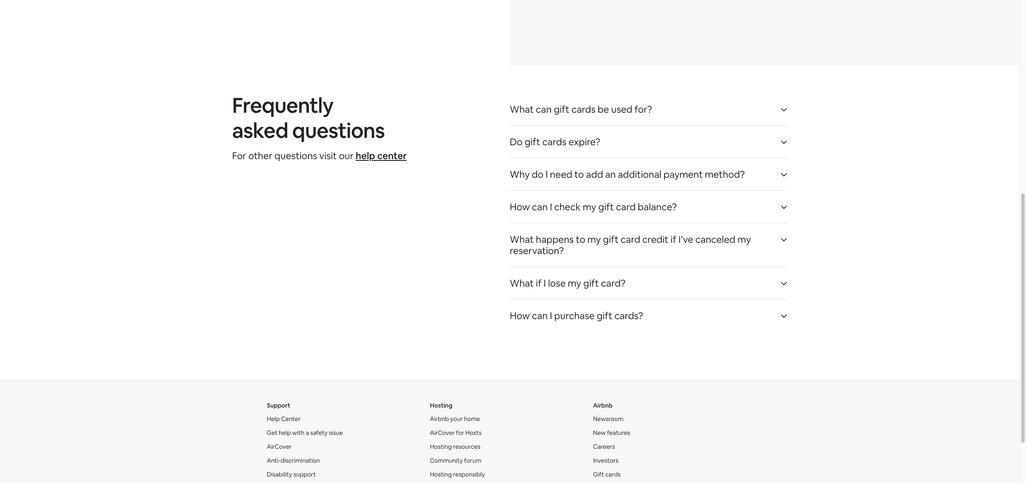 Task type: describe. For each thing, give the bounding box(es) containing it.
features
[[608, 429, 631, 437]]

what can gift cards be used for? button
[[510, 93, 788, 125]]

a
[[306, 429, 309, 437]]

disability support link
[[267, 471, 316, 479]]

safety
[[311, 429, 328, 437]]

check
[[555, 201, 581, 213]]

to inside dropdown button
[[575, 168, 584, 181]]

get
[[267, 429, 278, 437]]

hosting for hosting responsibly
[[430, 471, 452, 479]]

gift right do
[[525, 136, 541, 148]]

what can gift cards be used for?
[[510, 103, 653, 116]]

careers
[[594, 443, 616, 451]]

investors link
[[594, 457, 619, 465]]

do gift cards expire?
[[510, 136, 601, 148]]

help
[[267, 416, 280, 423]]

hosting responsibly link
[[430, 471, 485, 479]]

aircover for aircover for hosts
[[430, 429, 455, 437]]

visit
[[320, 150, 337, 162]]

resources
[[453, 443, 481, 451]]

community
[[430, 457, 463, 465]]

lose
[[548, 277, 566, 290]]

0 horizontal spatial help
[[279, 429, 291, 437]]

careers link
[[594, 443, 616, 451]]

get help with a safety issue link
[[267, 429, 343, 437]]

disability
[[267, 471, 292, 479]]

responsibly
[[453, 471, 485, 479]]

hosts
[[466, 429, 482, 437]]

hosting for hosting resources
[[430, 443, 452, 451]]

what if i lose my gift card? button
[[510, 267, 788, 300]]

do gift cards expire? button
[[510, 126, 788, 158]]

support
[[294, 471, 316, 479]]

do
[[510, 136, 523, 148]]

aircover link
[[267, 443, 292, 451]]

what happens to my gift card credit if i've canceled my reservation?
[[510, 234, 752, 257]]

anti-discrimination link
[[267, 457, 320, 465]]

i for lose
[[544, 277, 546, 290]]

help center link
[[267, 416, 301, 423]]

issue
[[329, 429, 343, 437]]

get help with a safety issue
[[267, 429, 343, 437]]

i for purchase
[[550, 310, 553, 322]]

credit
[[643, 234, 669, 246]]

how for how can i purchase gift cards?
[[510, 310, 530, 322]]

need
[[550, 168, 573, 181]]

for
[[456, 429, 465, 437]]

airbnb your home link
[[430, 416, 480, 423]]

why do i need to add an additional payment method? button
[[510, 158, 788, 191]]

to inside what happens to my gift card credit if i've canceled my reservation?
[[576, 234, 586, 246]]

questions
[[275, 150, 318, 162]]

asked questions
[[232, 117, 385, 144]]

for?
[[635, 103, 653, 116]]

with
[[292, 429, 305, 437]]

our
[[339, 150, 354, 162]]

anti-
[[267, 457, 281, 465]]

payment
[[664, 168, 703, 181]]

hosting resources link
[[430, 443, 481, 451]]

forum
[[465, 457, 482, 465]]

gift left card?
[[584, 277, 599, 290]]

airbnb for airbnb your home
[[430, 416, 449, 423]]

card inside how can i check my gift card balance? dropdown button
[[617, 201, 636, 213]]

hosting resources
[[430, 443, 481, 451]]

0 vertical spatial help
[[356, 150, 375, 162]]

what for what can gift cards be used for?
[[510, 103, 534, 116]]

additional
[[618, 168, 662, 181]]

gift cards
[[594, 471, 621, 479]]

gift inside what happens to my gift card credit if i've canceled my reservation?
[[604, 234, 619, 246]]

gift inside dropdown button
[[597, 310, 613, 322]]

how can i purchase gift cards?
[[510, 310, 644, 322]]

can for purchase
[[532, 310, 548, 322]]



Task type: locate. For each thing, give the bounding box(es) containing it.
can inside dropdown button
[[532, 310, 548, 322]]

hosting up airbnb your home link
[[430, 402, 453, 410]]

if left i've
[[671, 234, 677, 246]]

cards left be
[[572, 103, 596, 116]]

what for what happens to my gift card credit if i've canceled my reservation?
[[510, 234, 534, 246]]

airbnb
[[594, 402, 613, 410], [430, 416, 449, 423]]

1 what from the top
[[510, 103, 534, 116]]

1 vertical spatial hosting
[[430, 443, 452, 451]]

why
[[510, 168, 530, 181]]

can
[[536, 103, 552, 116], [532, 201, 548, 213], [532, 310, 548, 322]]

hosting down community
[[430, 471, 452, 479]]

method?
[[705, 168, 745, 181]]

be
[[598, 103, 610, 116]]

cards left expire? at the top right
[[543, 136, 567, 148]]

1 vertical spatial to
[[576, 234, 586, 246]]

can inside dropdown button
[[532, 201, 548, 213]]

i for check
[[550, 201, 553, 213]]

what up do
[[510, 103, 534, 116]]

my down how can i check my gift card balance?
[[588, 234, 601, 246]]

0 vertical spatial aircover
[[430, 429, 455, 437]]

cards inside dropdown button
[[572, 103, 596, 116]]

why do i need to add an additional payment method?
[[510, 168, 745, 181]]

how can i check my gift card balance? button
[[510, 191, 788, 223]]

0 vertical spatial if
[[671, 234, 677, 246]]

1 vertical spatial help
[[279, 429, 291, 437]]

disability support
[[267, 471, 316, 479]]

gift
[[594, 471, 605, 479]]

0 vertical spatial cards
[[572, 103, 596, 116]]

how inside dropdown button
[[510, 310, 530, 322]]

canceled
[[696, 234, 736, 246]]

gift down 'an'
[[599, 201, 614, 213]]

1 horizontal spatial airbnb
[[594, 402, 613, 410]]

1 vertical spatial aircover
[[267, 443, 292, 451]]

what inside what happens to my gift card credit if i've canceled my reservation?
[[510, 234, 534, 246]]

what for what if i lose my gift card?
[[510, 277, 534, 290]]

card left credit
[[621, 234, 641, 246]]

help right our
[[356, 150, 375, 162]]

your
[[451, 416, 463, 423]]

2 hosting from the top
[[430, 443, 452, 451]]

home
[[464, 416, 480, 423]]

help right get
[[279, 429, 291, 437]]

1 vertical spatial airbnb
[[430, 416, 449, 423]]

discrimination
[[281, 457, 320, 465]]

1 vertical spatial card
[[621, 234, 641, 246]]

hosting up community
[[430, 443, 452, 451]]

i left purchase
[[550, 310, 553, 322]]

i've
[[679, 234, 694, 246]]

card?
[[602, 277, 626, 290]]

if left lose
[[536, 277, 542, 290]]

gift up 'do gift cards expire?'
[[554, 103, 570, 116]]

hosting responsibly
[[430, 471, 485, 479]]

cards right gift
[[606, 471, 621, 479]]

gift left cards?
[[597, 310, 613, 322]]

i left check
[[550, 201, 553, 213]]

gift
[[554, 103, 570, 116], [525, 136, 541, 148], [599, 201, 614, 213], [604, 234, 619, 246], [584, 277, 599, 290], [597, 310, 613, 322]]

airbnb up newsroom link
[[594, 402, 613, 410]]

3 hosting from the top
[[430, 471, 452, 479]]

1 how from the top
[[510, 201, 530, 213]]

if inside what happens to my gift card credit if i've canceled my reservation?
[[671, 234, 677, 246]]

can left check
[[532, 201, 548, 213]]

0 horizontal spatial airbnb
[[430, 416, 449, 423]]

hosting
[[430, 402, 453, 410], [430, 443, 452, 451], [430, 471, 452, 479]]

aircover
[[430, 429, 455, 437], [267, 443, 292, 451]]

1 horizontal spatial aircover
[[430, 429, 455, 437]]

can inside dropdown button
[[536, 103, 552, 116]]

0 horizontal spatial cards
[[543, 136, 567, 148]]

2 vertical spatial hosting
[[430, 471, 452, 479]]

1 horizontal spatial cards
[[572, 103, 596, 116]]

card inside what happens to my gift card credit if i've canceled my reservation?
[[621, 234, 641, 246]]

what left lose
[[510, 277, 534, 290]]

0 horizontal spatial if
[[536, 277, 542, 290]]

can for check
[[532, 201, 548, 213]]

hosting for hosting
[[430, 402, 453, 410]]

my right check
[[583, 201, 597, 213]]

0 vertical spatial card
[[617, 201, 636, 213]]

investors
[[594, 457, 619, 465]]

what left happens
[[510, 234, 534, 246]]

card
[[617, 201, 636, 213], [621, 234, 641, 246]]

1 vertical spatial can
[[532, 201, 548, 213]]

for
[[232, 150, 246, 162]]

airbnb for airbnb
[[594, 402, 613, 410]]

gift cards link
[[594, 471, 621, 479]]

new
[[594, 429, 606, 437]]

anti-discrimination
[[267, 457, 320, 465]]

what if i lose my gift card?
[[510, 277, 626, 290]]

1 vertical spatial how
[[510, 310, 530, 322]]

new features
[[594, 429, 631, 437]]

cards inside dropdown button
[[543, 136, 567, 148]]

newsroom
[[594, 416, 624, 423]]

1 hosting from the top
[[430, 402, 453, 410]]

3 what from the top
[[510, 277, 534, 290]]

0 vertical spatial what
[[510, 103, 534, 116]]

aircover for 'aircover' link
[[267, 443, 292, 451]]

aircover up anti-
[[267, 443, 292, 451]]

i left lose
[[544, 277, 546, 290]]

add
[[587, 168, 604, 181]]

help
[[356, 150, 375, 162], [279, 429, 291, 437]]

1 vertical spatial cards
[[543, 136, 567, 148]]

center
[[281, 416, 301, 423]]

2 vertical spatial what
[[510, 277, 534, 290]]

how inside dropdown button
[[510, 201, 530, 213]]

can up 'do gift cards expire?'
[[536, 103, 552, 116]]

do
[[532, 168, 544, 181]]

expire?
[[569, 136, 601, 148]]

2 vertical spatial cards
[[606, 471, 621, 479]]

my right canceled
[[738, 234, 752, 246]]

0 horizontal spatial aircover
[[267, 443, 292, 451]]

reservation?
[[510, 245, 564, 257]]

purchase
[[555, 310, 595, 322]]

my inside dropdown button
[[583, 201, 597, 213]]

frequently asked questions
[[232, 92, 385, 144]]

2 what from the top
[[510, 234, 534, 246]]

cards?
[[615, 310, 644, 322]]

1 vertical spatial if
[[536, 277, 542, 290]]

help center
[[267, 416, 301, 423]]

community forum link
[[430, 457, 482, 465]]

2 vertical spatial can
[[532, 310, 548, 322]]

frequently
[[232, 92, 334, 119]]

new features link
[[594, 429, 631, 437]]

0 vertical spatial to
[[575, 168, 584, 181]]

aircover for hosts link
[[430, 429, 482, 437]]

to left add
[[575, 168, 584, 181]]

airbnb left your
[[430, 416, 449, 423]]

what happens to my gift card credit if i've canceled my reservation? button
[[510, 224, 788, 267]]

used
[[612, 103, 633, 116]]

my
[[583, 201, 597, 213], [588, 234, 601, 246], [738, 234, 752, 246], [568, 277, 582, 290]]

1 horizontal spatial if
[[671, 234, 677, 246]]

can left purchase
[[532, 310, 548, 322]]

balance?
[[638, 201, 677, 213]]

i inside dropdown button
[[550, 201, 553, 213]]

i inside dropdown button
[[544, 277, 546, 290]]

i for need
[[546, 168, 548, 181]]

an
[[606, 168, 616, 181]]

0 vertical spatial how
[[510, 201, 530, 213]]

gift down how can i check my gift card balance?
[[604, 234, 619, 246]]

to right happens
[[576, 234, 586, 246]]

support
[[267, 402, 291, 410]]

1 horizontal spatial help
[[356, 150, 375, 162]]

0 vertical spatial hosting
[[430, 402, 453, 410]]

how can i check my gift card balance?
[[510, 201, 677, 213]]

happens
[[536, 234, 574, 246]]

how can i purchase gift cards? button
[[510, 300, 788, 332]]

card left balance?
[[617, 201, 636, 213]]

i right do
[[546, 168, 548, 181]]

1 vertical spatial what
[[510, 234, 534, 246]]

what
[[510, 103, 534, 116], [510, 234, 534, 246], [510, 277, 534, 290]]

2 horizontal spatial cards
[[606, 471, 621, 479]]

2 how from the top
[[510, 310, 530, 322]]

can for cards
[[536, 103, 552, 116]]

community forum
[[430, 457, 482, 465]]

for other questions visit our help center
[[232, 150, 407, 162]]

aircover left the for
[[430, 429, 455, 437]]

0 vertical spatial can
[[536, 103, 552, 116]]

newsroom link
[[594, 416, 624, 423]]

help center link
[[356, 150, 407, 162]]

center
[[378, 150, 407, 162]]

aircover for hosts
[[430, 429, 482, 437]]

my right lose
[[568, 277, 582, 290]]

airbnb your home
[[430, 416, 480, 423]]

if
[[671, 234, 677, 246], [536, 277, 542, 290]]

other
[[249, 150, 273, 162]]

0 vertical spatial airbnb
[[594, 402, 613, 410]]

how for how can i check my gift card balance?
[[510, 201, 530, 213]]



Task type: vqa. For each thing, say whether or not it's contained in the screenshot.


